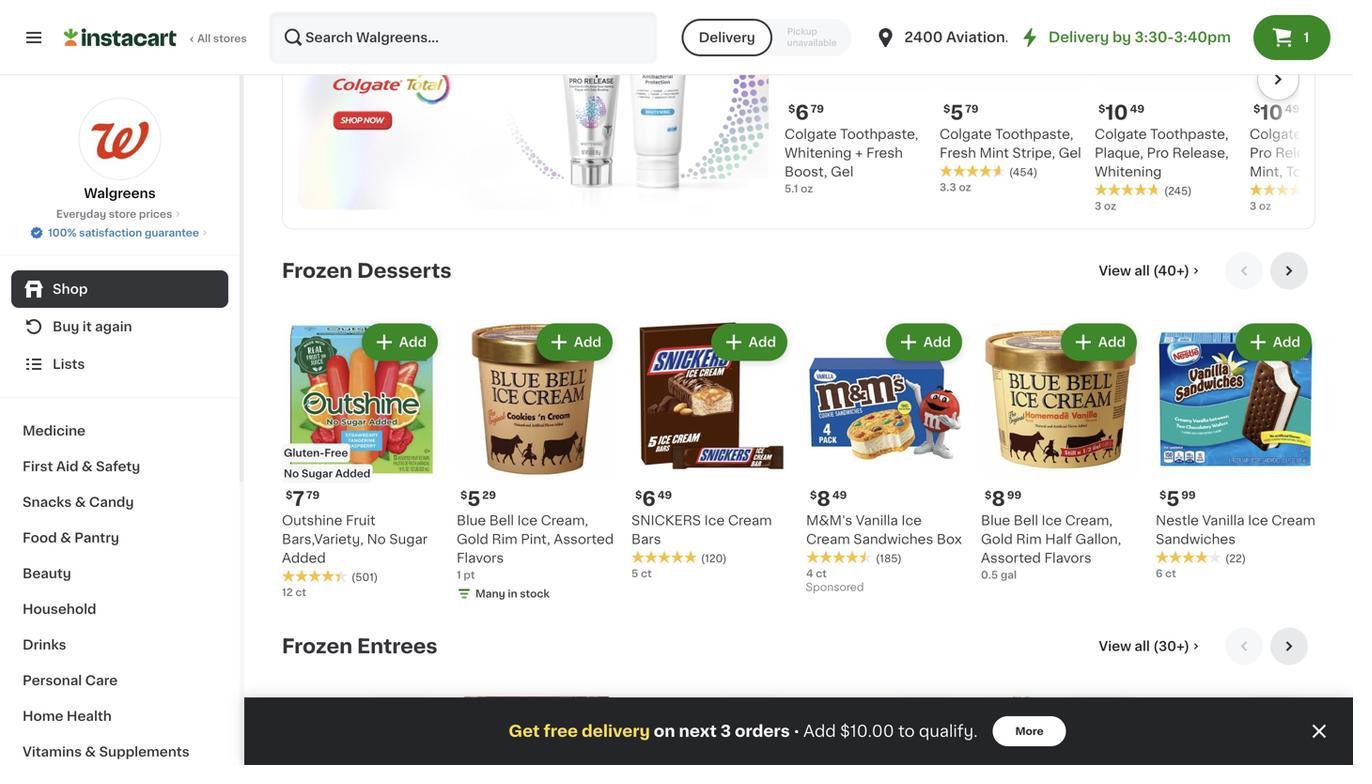 Task type: vqa. For each thing, say whether or not it's contained in the screenshot.
Boost,
yes



Task type: describe. For each thing, give the bounding box(es) containing it.
vitamins & supplements link
[[11, 735, 228, 766]]

$ 5 79
[[944, 103, 979, 122]]

buy it again
[[53, 320, 132, 334]]

$ 5 29
[[460, 489, 496, 509]]

gel inside colgate toothpaste, fresh mint stripe, gel
[[1059, 146, 1081, 160]]

$ for colgate total pla
[[1254, 104, 1261, 114]]

blue for assorted
[[981, 514, 1010, 527]]

free
[[324, 448, 348, 458]]

everyday store prices
[[56, 209, 172, 219]]

first aid & safety link
[[11, 449, 228, 485]]

walgreens link
[[78, 98, 161, 203]]

rim for flavors
[[492, 533, 517, 546]]

bell for pint,
[[489, 514, 514, 527]]

colgate total pla
[[1250, 128, 1353, 178]]

$ for snickers ice cream bars
[[635, 490, 642, 501]]

beauty link
[[11, 556, 228, 592]]

ct for 8
[[816, 569, 827, 579]]

to
[[898, 724, 915, 740]]

6 ct
[[1156, 569, 1176, 579]]

all stores link
[[64, 11, 248, 64]]

care
[[85, 675, 118, 688]]

colgate for colgate total pla
[[1250, 128, 1302, 141]]

1 inside button
[[1304, 31, 1309, 44]]

bell for half
[[1014, 514, 1038, 527]]

79 for 7
[[306, 490, 320, 501]]

ice for blue bell ice cream, gold rim pint, assorted flavors 1 pt
[[517, 514, 538, 527]]

snickers ice cream bars
[[632, 514, 772, 546]]

whitening inside colgate toothpaste, whitening + fresh boost, gel 5.1 oz
[[785, 146, 852, 160]]

colgate toothpaste, whitening + fresh boost, gel 5.1 oz
[[785, 128, 919, 194]]

ice inside snickers ice cream bars
[[704, 514, 725, 527]]

blue bell ice cream, gold rim pint, assorted flavors 1 pt
[[457, 514, 614, 581]]

product group containing 7
[[282, 320, 442, 600]]

plaque,
[[1095, 146, 1144, 160]]

orders
[[735, 724, 790, 740]]

cream, for assorted
[[541, 514, 588, 527]]

m&m's
[[806, 514, 853, 527]]

5 for nestle vanilla ice cream sandwiches
[[1167, 489, 1180, 509]]

on
[[654, 724, 675, 740]]

drinks link
[[11, 628, 228, 663]]

stripe,
[[1012, 146, 1055, 160]]

$ for blue bell ice cream, gold rim pint, assorted flavors
[[460, 490, 467, 501]]

$ for colgate toothpaste, fresh mint stripe, gel
[[944, 104, 950, 114]]

blue for flavors
[[457, 514, 486, 527]]

gal
[[1001, 570, 1017, 581]]

stores
[[213, 33, 247, 44]]

$ 8 49
[[810, 489, 847, 509]]

& for food
[[60, 532, 71, 545]]

cream inside snickers ice cream bars
[[728, 514, 772, 527]]

half
[[1045, 533, 1072, 546]]

again
[[95, 320, 132, 334]]

box
[[937, 533, 962, 546]]

8 for m&m's vanilla ice cream sandwiches box
[[817, 489, 831, 509]]

item carousel region containing 6
[[769, 0, 1353, 214]]

cream for 8
[[806, 533, 850, 546]]

5.1
[[785, 183, 798, 194]]

fresh inside colgate toothpaste, whitening + fresh boost, gel 5.1 oz
[[866, 146, 903, 160]]

0 vertical spatial added
[[335, 469, 371, 479]]

toothpaste, inside colgate toothpaste, whitening + fresh boost, gel 5.1 oz
[[840, 128, 919, 141]]

everyday store prices link
[[56, 207, 184, 222]]

flavors inside blue bell ice cream, gold rim pint, assorted flavors 1 pt
[[457, 552, 504, 565]]

bars,variety,
[[282, 533, 364, 546]]

satisfaction
[[79, 228, 142, 238]]

item carousel region containing frozen entrees
[[282, 628, 1316, 766]]

first
[[23, 460, 53, 474]]

it
[[82, 320, 92, 334]]

outshine
[[282, 514, 342, 527]]

ice for m&m's vanilla ice cream sandwiches box
[[902, 514, 922, 527]]

pt
[[464, 570, 475, 581]]

all for frozen entrees
[[1135, 640, 1150, 653]]

$ 8 99
[[985, 489, 1022, 509]]

outshine fruit bars,variety, no sugar added
[[282, 514, 428, 565]]

delivery by 3:30-3:40pm link
[[1019, 26, 1231, 49]]

frozen for frozen desserts
[[282, 261, 353, 281]]

vanilla for 5
[[1202, 514, 1245, 527]]

& for vitamins
[[85, 746, 96, 759]]

3.3
[[940, 182, 956, 192]]

snacks & candy link
[[11, 485, 228, 521]]

assorted inside blue bell ice cream, gold rim half gallon, assorted flavors 0.5 gal
[[981, 552, 1041, 565]]

food & pantry link
[[11, 521, 228, 556]]

free
[[544, 724, 578, 740]]

many in stock
[[476, 589, 550, 599]]

fruit
[[346, 514, 376, 527]]

& right aid
[[82, 460, 93, 474]]

household link
[[11, 592, 228, 628]]

candy
[[89, 496, 134, 509]]

colgate for colgate toothpaste, plaque, pro release, whitening
[[1095, 128, 1147, 141]]

added inside outshine fruit bars,variety, no sugar added
[[282, 552, 326, 565]]

sponsored badge image
[[806, 583, 863, 594]]

personal
[[23, 675, 82, 688]]

6 for snickers ice cream bars
[[642, 489, 656, 509]]

view for frozen entrees
[[1099, 640, 1131, 653]]

snickers
[[632, 514, 701, 527]]

no sugar added
[[284, 469, 371, 479]]

$ for outshine fruit bars,variety, no sugar added
[[286, 490, 293, 501]]

service type group
[[682, 19, 852, 56]]

walgreens logo image
[[78, 98, 161, 180]]

boost,
[[785, 165, 828, 178]]

5 down 'bars'
[[632, 569, 638, 579]]

first aid & safety
[[23, 460, 140, 474]]

5 ct
[[632, 569, 652, 579]]

ct for 5
[[1165, 569, 1176, 579]]

8 for blue bell ice cream, gold rim half gallon, assorted flavors
[[992, 489, 1005, 509]]

4
[[806, 569, 813, 579]]

frozen for frozen entrees
[[282, 637, 353, 657]]

$ 5 99
[[1160, 489, 1196, 509]]

$10.00
[[840, 724, 894, 740]]

flavors inside blue bell ice cream, gold rim half gallon, assorted flavors 0.5 gal
[[1044, 552, 1092, 565]]

get free delivery on next 3 orders • add $10.00 to qualify.
[[509, 724, 978, 740]]

store
[[109, 209, 136, 219]]

m&m's vanilla ice cream sandwiches box
[[806, 514, 962, 546]]

entrees
[[357, 637, 438, 657]]

view all (40+)
[[1099, 264, 1190, 277]]

frozen entrees
[[282, 637, 438, 657]]

2400 aviation dr button
[[874, 11, 1026, 64]]

medicine
[[23, 425, 86, 438]]

$ for colgate toothpaste, plaque, pro release, whitening
[[1099, 104, 1105, 114]]

guarantee
[[145, 228, 199, 238]]

fresh inside colgate toothpaste, fresh mint stripe, gel
[[940, 146, 976, 160]]

0.5
[[981, 570, 998, 581]]

49 for ice
[[658, 490, 672, 501]]

view for frozen desserts
[[1099, 264, 1131, 277]]

colgate for colgate toothpaste, whitening + fresh boost, gel 5.1 oz
[[785, 128, 837, 141]]

Search field
[[271, 13, 656, 62]]

sugar inside outshine fruit bars,variety, no sugar added
[[389, 533, 428, 546]]

4 ct
[[806, 569, 827, 579]]

3 oz for colgate toothpaste, plaque, pro release, whitening
[[1095, 201, 1116, 211]]

12 ct
[[282, 588, 306, 598]]

everyday
[[56, 209, 106, 219]]

total
[[1305, 128, 1337, 141]]

99 for 8
[[1007, 490, 1022, 501]]

vitamins
[[23, 746, 82, 759]]

shop link
[[11, 271, 228, 308]]

$ for colgate toothpaste, whitening + fresh boost, gel
[[788, 104, 795, 114]]

& for snacks
[[75, 496, 86, 509]]

home health link
[[11, 699, 228, 735]]

all
[[197, 33, 211, 44]]

drinks
[[23, 639, 66, 652]]

delivery
[[582, 724, 650, 740]]

health
[[67, 710, 112, 724]]



Task type: locate. For each thing, give the bounding box(es) containing it.
bell down 29
[[489, 514, 514, 527]]

sandwiches inside nestle vanilla ice cream sandwiches
[[1156, 533, 1236, 546]]

2 colgate from the left
[[940, 128, 992, 141]]

0 horizontal spatial sandwiches
[[854, 533, 933, 546]]

oz down colgate total pla
[[1259, 201, 1272, 211]]

99 for 5
[[1182, 490, 1196, 501]]

in
[[508, 589, 517, 599]]

sandwiches for 8
[[854, 533, 933, 546]]

0 horizontal spatial 1
[[457, 570, 461, 581]]

gold inside blue bell ice cream, gold rim pint, assorted flavors 1 pt
[[457, 533, 488, 546]]

79 for 6
[[811, 104, 824, 114]]

delivery for delivery
[[699, 31, 755, 44]]

sandwiches
[[854, 533, 933, 546], [1156, 533, 1236, 546]]

2 bell from the left
[[1014, 514, 1038, 527]]

6 up snickers
[[642, 489, 656, 509]]

79 right 7
[[306, 490, 320, 501]]

1 horizontal spatial blue
[[981, 514, 1010, 527]]

view all (40+) button
[[1091, 252, 1210, 290]]

& right "food"
[[60, 532, 71, 545]]

colgate toothpaste, fresh mint stripe, gel
[[940, 128, 1081, 160]]

1 inside blue bell ice cream, gold rim pint, assorted flavors 1 pt
[[457, 570, 461, 581]]

$ for m&m's vanilla ice cream sandwiches box
[[810, 490, 817, 501]]

ct down nestle
[[1165, 569, 1176, 579]]

2 $ 10 49 from the left
[[1254, 103, 1300, 122]]

ice inside blue bell ice cream, gold rim half gallon, assorted flavors 0.5 gal
[[1042, 514, 1062, 527]]

rim left pint,
[[492, 533, 517, 546]]

2 sandwiches from the left
[[1156, 533, 1236, 546]]

49 up snickers
[[658, 490, 672, 501]]

whitening inside colgate toothpaste, plaque, pro release, whitening
[[1095, 165, 1162, 178]]

8 up m&m's
[[817, 489, 831, 509]]

colgate inside colgate total pla
[[1250, 128, 1302, 141]]

product group containing 6
[[632, 320, 791, 581]]

colgate toothpaste, plaque, pro release, whitening
[[1095, 128, 1229, 178]]

3 right next
[[721, 724, 731, 740]]

2 gold from the left
[[981, 533, 1013, 546]]

sandwiches down nestle
[[1156, 533, 1236, 546]]

1 horizontal spatial $ 10 49
[[1254, 103, 1300, 122]]

4 ice from the left
[[1042, 514, 1062, 527]]

rim inside blue bell ice cream, gold rim pint, assorted flavors 1 pt
[[492, 533, 517, 546]]

delivery button
[[682, 19, 772, 56]]

$ inside "$ 6 49"
[[635, 490, 642, 501]]

3 colgate from the left
[[1095, 128, 1147, 141]]

prices
[[139, 209, 172, 219]]

oz right 3.3
[[959, 182, 971, 192]]

all for frozen desserts
[[1135, 264, 1150, 277]]

1 3 oz from the left
[[1095, 201, 1116, 211]]

(454)
[[1009, 167, 1038, 177]]

$ inside $ 5 29
[[460, 490, 467, 501]]

1 horizontal spatial whitening
[[1095, 165, 1162, 178]]

blue
[[457, 514, 486, 527], [981, 514, 1010, 527]]

gel inside colgate toothpaste, whitening + fresh boost, gel 5.1 oz
[[831, 165, 854, 178]]

flavors up pt
[[457, 552, 504, 565]]

colgate for colgate toothpaste, fresh mint stripe, gel
[[940, 128, 992, 141]]

49
[[1130, 104, 1145, 114], [1285, 104, 1300, 114], [658, 490, 672, 501], [832, 490, 847, 501]]

$ 10 49 up colgate total pla
[[1254, 103, 1300, 122]]

buy
[[53, 320, 79, 334]]

0 horizontal spatial gold
[[457, 533, 488, 546]]

79
[[811, 104, 824, 114], [965, 104, 979, 114], [306, 490, 320, 501]]

8
[[817, 489, 831, 509], [992, 489, 1005, 509]]

$ up 0.5
[[985, 490, 992, 501]]

ct right 12
[[295, 588, 306, 598]]

cream,
[[541, 514, 588, 527], [1065, 514, 1113, 527]]

added
[[335, 469, 371, 479], [282, 552, 326, 565]]

100% satisfaction guarantee button
[[29, 222, 210, 241]]

1 horizontal spatial cream,
[[1065, 514, 1113, 527]]

cream inside nestle vanilla ice cream sandwiches
[[1272, 514, 1316, 527]]

gold for assorted
[[981, 533, 1013, 546]]

oz for colgate toothpaste, fresh mint stripe, gel
[[959, 182, 971, 192]]

1
[[1304, 31, 1309, 44], [457, 570, 461, 581]]

oz down plaque,
[[1104, 201, 1116, 211]]

sugar
[[302, 469, 333, 479], [389, 533, 428, 546]]

desserts
[[357, 261, 452, 281]]

add
[[399, 336, 427, 349], [574, 336, 601, 349], [749, 336, 776, 349], [924, 336, 951, 349], [1098, 336, 1126, 349], [1273, 336, 1301, 349], [574, 712, 601, 725], [749, 712, 776, 725], [924, 712, 951, 725], [804, 724, 836, 740]]

(501)
[[351, 573, 378, 583]]

2 3 oz from the left
[[1250, 201, 1272, 211]]

& down 'health'
[[85, 746, 96, 759]]

49 inside "$ 6 49"
[[658, 490, 672, 501]]

1 vertical spatial item carousel region
[[282, 252, 1316, 613]]

1 flavors from the left
[[457, 552, 504, 565]]

6 up boost,
[[795, 103, 809, 122]]

1 horizontal spatial assorted
[[981, 552, 1041, 565]]

sandwiches up (185)
[[854, 533, 933, 546]]

ice inside blue bell ice cream, gold rim pint, assorted flavors 1 pt
[[517, 514, 538, 527]]

oz for colgate toothpaste, plaque, pro release, whitening
[[1104, 201, 1116, 211]]

gold up pt
[[457, 533, 488, 546]]

3 down colgate total pla
[[1250, 201, 1257, 211]]

gold for flavors
[[457, 533, 488, 546]]

1 all from the top
[[1135, 264, 1150, 277]]

99 inside the $ 5 99
[[1182, 490, 1196, 501]]

1 horizontal spatial added
[[335, 469, 371, 479]]

colgate up plaque,
[[1095, 128, 1147, 141]]

$ left 29
[[460, 490, 467, 501]]

10 for colgate toothpaste, plaque, pro release, whitening
[[1105, 103, 1128, 122]]

79 up colgate toothpaste, whitening + fresh boost, gel 5.1 oz
[[811, 104, 824, 114]]

1 cream, from the left
[[541, 514, 588, 527]]

79 for 5
[[965, 104, 979, 114]]

flavors
[[457, 552, 504, 565], [1044, 552, 1092, 565]]

colgate down $ 5 79
[[940, 128, 992, 141]]

0 horizontal spatial vanilla
[[856, 514, 898, 527]]

gluten-free
[[284, 448, 348, 458]]

1 horizontal spatial no
[[367, 533, 386, 546]]

1 ice from the left
[[517, 514, 538, 527]]

toothpaste, for 5
[[995, 128, 1074, 141]]

toothpaste, up +
[[840, 128, 919, 141]]

stock
[[520, 589, 550, 599]]

0 horizontal spatial 99
[[1007, 490, 1022, 501]]

79 up colgate toothpaste, fresh mint stripe, gel
[[965, 104, 979, 114]]

1 horizontal spatial flavors
[[1044, 552, 1092, 565]]

ct for 7
[[295, 588, 306, 598]]

ice inside m&m's vanilla ice cream sandwiches box
[[902, 514, 922, 527]]

2 horizontal spatial cream
[[1272, 514, 1316, 527]]

add inside treatment tracker modal dialog
[[804, 724, 836, 740]]

ice
[[517, 514, 538, 527], [704, 514, 725, 527], [902, 514, 922, 527], [1042, 514, 1062, 527], [1248, 514, 1268, 527]]

49 for total
[[1285, 104, 1300, 114]]

6
[[795, 103, 809, 122], [642, 489, 656, 509], [1156, 569, 1163, 579]]

1 horizontal spatial delivery
[[1049, 31, 1109, 44]]

walgreens
[[84, 187, 156, 200]]

home
[[23, 710, 63, 724]]

ice right nestle
[[1248, 514, 1268, 527]]

gold inside blue bell ice cream, gold rim half gallon, assorted flavors 0.5 gal
[[981, 533, 1013, 546]]

ice for nestle vanilla ice cream sandwiches
[[1248, 514, 1268, 527]]

colgate inside colgate toothpaste, fresh mint stripe, gel
[[940, 128, 992, 141]]

1 vertical spatial whitening
[[1095, 165, 1162, 178]]

$ inside the $ 5 99
[[1160, 490, 1167, 501]]

personal care
[[23, 675, 118, 688]]

1 fresh from the left
[[866, 146, 903, 160]]

gold up 0.5
[[981, 533, 1013, 546]]

bars
[[632, 533, 661, 546]]

0 horizontal spatial flavors
[[457, 552, 504, 565]]

$ up nestle
[[1160, 490, 1167, 501]]

$ for blue bell ice cream, gold rim half gallon, assorted flavors
[[985, 490, 992, 501]]

$ up plaque,
[[1099, 104, 1105, 114]]

2 vanilla from the left
[[1202, 514, 1245, 527]]

0 horizontal spatial bell
[[489, 514, 514, 527]]

49 inside $ 8 49
[[832, 490, 847, 501]]

colgate inside colgate toothpaste, whitening + fresh boost, gel 5.1 oz
[[785, 128, 837, 141]]

supplements
[[99, 746, 190, 759]]

3 oz down colgate total pla
[[1250, 201, 1272, 211]]

7
[[293, 489, 304, 509]]

79 inside $ 6 79
[[811, 104, 824, 114]]

colgate
[[785, 128, 837, 141], [940, 128, 992, 141], [1095, 128, 1147, 141], [1250, 128, 1302, 141]]

1 horizontal spatial sugar
[[389, 533, 428, 546]]

colgate left total
[[1250, 128, 1302, 141]]

1 horizontal spatial rim
[[1016, 533, 1042, 546]]

0 horizontal spatial blue
[[457, 514, 486, 527]]

toothpaste, up release, at the top
[[1150, 128, 1229, 141]]

ct
[[641, 569, 652, 579], [816, 569, 827, 579], [1165, 569, 1176, 579], [295, 588, 306, 598]]

$ 7 79
[[286, 489, 320, 509]]

(185)
[[876, 554, 902, 564]]

all left (30+)
[[1135, 640, 1150, 653]]

cream inside m&m's vanilla ice cream sandwiches box
[[806, 533, 850, 546]]

0 horizontal spatial 8
[[817, 489, 831, 509]]

oz inside colgate toothpaste, whitening + fresh boost, gel 5.1 oz
[[801, 183, 813, 194]]

2 cream, from the left
[[1065, 514, 1113, 527]]

food & pantry
[[23, 532, 119, 545]]

toothpaste, up stripe,
[[995, 128, 1074, 141]]

mint
[[980, 146, 1009, 160]]

toothpaste, for 10
[[1150, 128, 1229, 141]]

oz for colgate total pla
[[1259, 201, 1272, 211]]

99 up nestle
[[1182, 490, 1196, 501]]

gel right stripe,
[[1059, 146, 1081, 160]]

1 $ 10 49 from the left
[[1099, 103, 1145, 122]]

$ up snickers
[[635, 490, 642, 501]]

49 for toothpaste,
[[1130, 104, 1145, 114]]

view all (30+)
[[1099, 640, 1190, 653]]

view left (40+)
[[1099, 264, 1131, 277]]

0 vertical spatial item carousel region
[[769, 0, 1353, 214]]

(22)
[[1225, 554, 1246, 564]]

bell inside blue bell ice cream, gold rim pint, assorted flavors 1 pt
[[489, 514, 514, 527]]

8 up blue bell ice cream, gold rim half gallon, assorted flavors 0.5 gal
[[992, 489, 1005, 509]]

0 horizontal spatial cream,
[[541, 514, 588, 527]]

0 horizontal spatial toothpaste,
[[840, 128, 919, 141]]

shop
[[53, 283, 88, 296]]

2 horizontal spatial toothpaste,
[[1150, 128, 1229, 141]]

1 vertical spatial frozen
[[282, 637, 353, 657]]

0 horizontal spatial 10
[[1105, 103, 1128, 122]]

rim for assorted
[[1016, 533, 1042, 546]]

ct for 6
[[641, 569, 652, 579]]

blue down the $ 8 99
[[981, 514, 1010, 527]]

2 rim from the left
[[1016, 533, 1042, 546]]

99 up blue bell ice cream, gold rim half gallon, assorted flavors 0.5 gal
[[1007, 490, 1022, 501]]

1 vertical spatial added
[[282, 552, 326, 565]]

1 vertical spatial all
[[1135, 640, 1150, 653]]

oz right 5.1
[[801, 183, 813, 194]]

0 vertical spatial whitening
[[785, 146, 852, 160]]

toothpaste, inside colgate toothpaste, plaque, pro release, whitening
[[1150, 128, 1229, 141]]

0 vertical spatial view
[[1099, 264, 1131, 277]]

2 8 from the left
[[992, 489, 1005, 509]]

0 horizontal spatial whitening
[[785, 146, 852, 160]]

1 vertical spatial no
[[367, 533, 386, 546]]

$ inside $ 6 79
[[788, 104, 795, 114]]

ice up pint,
[[517, 514, 538, 527]]

1 view from the top
[[1099, 264, 1131, 277]]

whitening down plaque,
[[1095, 165, 1162, 178]]

(120)
[[701, 554, 727, 564]]

bell down the $ 8 99
[[1014, 514, 1038, 527]]

3 toothpaste, from the left
[[1150, 128, 1229, 141]]

fresh right +
[[866, 146, 903, 160]]

safety
[[96, 460, 140, 474]]

assorted inside blue bell ice cream, gold rim pint, assorted flavors 1 pt
[[554, 533, 614, 546]]

100%
[[48, 228, 77, 238]]

vanilla for 8
[[856, 514, 898, 527]]

2400
[[905, 31, 943, 44]]

cream
[[728, 514, 772, 527], [1272, 514, 1316, 527], [806, 533, 850, 546]]

$ 10 49 for colgate total pla
[[1254, 103, 1300, 122]]

3 oz down plaque,
[[1095, 201, 1116, 211]]

colgate down $ 6 79
[[785, 128, 837, 141]]

all stores
[[197, 33, 247, 44]]

nestle
[[1156, 514, 1199, 527]]

1 horizontal spatial sandwiches
[[1156, 533, 1236, 546]]

pantry
[[74, 532, 119, 545]]

2 99 from the left
[[1182, 490, 1196, 501]]

more
[[1015, 727, 1044, 737]]

$ inside the $ 8 99
[[985, 490, 992, 501]]

sandwiches for 5
[[1156, 533, 1236, 546]]

3 for colgate toothpaste, plaque, pro release, whitening
[[1095, 201, 1102, 211]]

cream, up gallon,
[[1065, 514, 1113, 527]]

0 horizontal spatial delivery
[[699, 31, 755, 44]]

5 up colgate toothpaste, fresh mint stripe, gel
[[950, 103, 964, 122]]

cream, for gallon,
[[1065, 514, 1113, 527]]

1 vertical spatial assorted
[[981, 552, 1041, 565]]

0 vertical spatial 6
[[795, 103, 809, 122]]

3 oz for colgate total pla
[[1250, 201, 1272, 211]]

0 horizontal spatial rim
[[492, 533, 517, 546]]

delivery for delivery by 3:30-3:40pm
[[1049, 31, 1109, 44]]

0 horizontal spatial assorted
[[554, 533, 614, 546]]

3:40pm
[[1174, 31, 1231, 44]]

1 colgate from the left
[[785, 128, 837, 141]]

ct right 4
[[816, 569, 827, 579]]

1 vertical spatial gel
[[831, 165, 854, 178]]

whitening up boost,
[[785, 146, 852, 160]]

ice for blue bell ice cream, gold rim half gallon, assorted flavors 0.5 gal
[[1042, 514, 1062, 527]]

6 down nestle
[[1156, 569, 1163, 579]]

$ up boost,
[[788, 104, 795, 114]]

1 horizontal spatial cream
[[806, 533, 850, 546]]

$ for nestle vanilla ice cream sandwiches
[[1160, 490, 1167, 501]]

1 vanilla from the left
[[856, 514, 898, 527]]

1 horizontal spatial 3 oz
[[1250, 201, 1272, 211]]

3 for colgate total pla
[[1250, 201, 1257, 211]]

view left (30+)
[[1099, 640, 1131, 653]]

vitamins & supplements
[[23, 746, 190, 759]]

1 horizontal spatial toothpaste,
[[995, 128, 1074, 141]]

gel
[[1059, 146, 1081, 160], [831, 165, 854, 178]]

cream for 5
[[1272, 514, 1316, 527]]

all
[[1135, 264, 1150, 277], [1135, 640, 1150, 653]]

(245)
[[1164, 186, 1192, 196]]

2 fresh from the left
[[940, 146, 976, 160]]

49 up plaque,
[[1130, 104, 1145, 114]]

added down bars,variety,
[[282, 552, 326, 565]]

$ up m&m's
[[810, 490, 817, 501]]

4 colgate from the left
[[1250, 128, 1302, 141]]

3:30-
[[1135, 31, 1174, 44]]

2 ice from the left
[[704, 514, 725, 527]]

0 vertical spatial assorted
[[554, 533, 614, 546]]

fresh up 3.3 oz
[[940, 146, 976, 160]]

pint,
[[521, 533, 550, 546]]

view all (30+) button
[[1091, 628, 1210, 666]]

0 vertical spatial no
[[284, 469, 299, 479]]

ice inside nestle vanilla ice cream sandwiches
[[1248, 514, 1268, 527]]

1 horizontal spatial 79
[[811, 104, 824, 114]]

1 horizontal spatial 99
[[1182, 490, 1196, 501]]

toothpaste,
[[840, 128, 919, 141], [995, 128, 1074, 141], [1150, 128, 1229, 141]]

0 vertical spatial sugar
[[302, 469, 333, 479]]

0 vertical spatial 1
[[1304, 31, 1309, 44]]

100% satisfaction guarantee
[[48, 228, 199, 238]]

3 down plaque,
[[1095, 201, 1102, 211]]

& left candy
[[75, 496, 86, 509]]

$ inside $ 5 79
[[944, 104, 950, 114]]

added down free
[[335, 469, 371, 479]]

no inside outshine fruit bars,variety, no sugar added
[[367, 533, 386, 546]]

2 flavors from the left
[[1044, 552, 1092, 565]]

$ inside $ 7 79
[[286, 490, 293, 501]]

buy it again link
[[11, 308, 228, 346]]

$ up colgate total pla
[[1254, 104, 1261, 114]]

1 vertical spatial 6
[[642, 489, 656, 509]]

1 horizontal spatial gel
[[1059, 146, 1081, 160]]

49 for vanilla
[[832, 490, 847, 501]]

frozen down 12 ct
[[282, 637, 353, 657]]

5 left 29
[[467, 489, 480, 509]]

fresh
[[866, 146, 903, 160], [940, 146, 976, 160]]

1 horizontal spatial 1
[[1304, 31, 1309, 44]]

1 vertical spatial sugar
[[389, 533, 428, 546]]

bell inside blue bell ice cream, gold rim half gallon, assorted flavors 0.5 gal
[[1014, 514, 1038, 527]]

food
[[23, 532, 57, 545]]

2 toothpaste, from the left
[[995, 128, 1074, 141]]

10 up colgate total pla
[[1261, 103, 1283, 122]]

0 horizontal spatial sugar
[[302, 469, 333, 479]]

1 gold from the left
[[457, 533, 488, 546]]

ice up (120)
[[704, 514, 725, 527]]

sandwiches inside m&m's vanilla ice cream sandwiches box
[[854, 533, 933, 546]]

2 vertical spatial item carousel region
[[282, 628, 1316, 766]]

79 inside $ 5 79
[[965, 104, 979, 114]]

6 for colgate toothpaste, whitening + fresh boost, gel
[[795, 103, 809, 122]]

2 all from the top
[[1135, 640, 1150, 653]]

0 horizontal spatial gel
[[831, 165, 854, 178]]

item carousel region
[[769, 0, 1353, 214], [282, 252, 1316, 613], [282, 628, 1316, 766]]

$ 6 79
[[788, 103, 824, 122]]

1 horizontal spatial 6
[[795, 103, 809, 122]]

vanilla up (185)
[[856, 514, 898, 527]]

10 up plaque,
[[1105, 103, 1128, 122]]

99 inside the $ 8 99
[[1007, 490, 1022, 501]]

treatment tracker modal dialog
[[244, 698, 1353, 766]]

1 bell from the left
[[489, 514, 514, 527]]

3 inside treatment tracker modal dialog
[[721, 724, 731, 740]]

$ up outshine
[[286, 490, 293, 501]]

blue inside blue bell ice cream, gold rim pint, assorted flavors 1 pt
[[457, 514, 486, 527]]

10 for colgate total pla
[[1261, 103, 1283, 122]]

vanilla inside nestle vanilla ice cream sandwiches
[[1202, 514, 1245, 527]]

1 vertical spatial view
[[1099, 640, 1131, 653]]

cream, inside blue bell ice cream, gold rim half gallon, assorted flavors 0.5 gal
[[1065, 514, 1113, 527]]

1 rim from the left
[[492, 533, 517, 546]]

$ 10 49 up plaque,
[[1099, 103, 1145, 122]]

2 horizontal spatial 79
[[965, 104, 979, 114]]

gel right boost,
[[831, 165, 854, 178]]

whitening
[[785, 146, 852, 160], [1095, 165, 1162, 178]]

2 vertical spatial 6
[[1156, 569, 1163, 579]]

2 view from the top
[[1099, 640, 1131, 653]]

lists link
[[11, 346, 228, 383]]

1 vertical spatial 1
[[457, 570, 461, 581]]

49 up m&m's
[[832, 490, 847, 501]]

2 blue from the left
[[981, 514, 1010, 527]]

no down fruit
[[367, 533, 386, 546]]

5 ice from the left
[[1248, 514, 1268, 527]]

5 for blue bell ice cream, gold rim pint, assorted flavors
[[467, 489, 480, 509]]

vanilla inside m&m's vanilla ice cream sandwiches box
[[856, 514, 898, 527]]

2 frozen from the top
[[282, 637, 353, 657]]

0 horizontal spatial 3 oz
[[1095, 201, 1116, 211]]

rim left half
[[1016, 533, 1042, 546]]

1 horizontal spatial 8
[[992, 489, 1005, 509]]

blue down $ 5 29
[[457, 514, 486, 527]]

$ 10 49 for colgate toothpaste, plaque, pro release, whitening
[[1099, 103, 1145, 122]]

0 horizontal spatial cream
[[728, 514, 772, 527]]

assorted up gal
[[981, 552, 1041, 565]]

delivery
[[1049, 31, 1109, 44], [699, 31, 755, 44]]

beauty
[[23, 568, 71, 581]]

0 horizontal spatial 3
[[721, 724, 731, 740]]

49 up colgate total pla
[[1285, 104, 1300, 114]]

0 horizontal spatial 79
[[306, 490, 320, 501]]

1 99 from the left
[[1007, 490, 1022, 501]]

$ inside $ 8 49
[[810, 490, 817, 501]]

5 up nestle
[[1167, 489, 1180, 509]]

all left (40+)
[[1135, 264, 1150, 277]]

cream, inside blue bell ice cream, gold rim pint, assorted flavors 1 pt
[[541, 514, 588, 527]]

1 horizontal spatial bell
[[1014, 514, 1038, 527]]

household
[[23, 603, 96, 616]]

item carousel region containing frozen desserts
[[282, 252, 1316, 613]]

0 horizontal spatial added
[[282, 552, 326, 565]]

delivery inside button
[[699, 31, 755, 44]]

no down gluten-
[[284, 469, 299, 479]]

rim inside blue bell ice cream, gold rim half gallon, assorted flavors 0.5 gal
[[1016, 533, 1042, 546]]

ice up half
[[1042, 514, 1062, 527]]

frozen left desserts
[[282, 261, 353, 281]]

0 horizontal spatial $ 10 49
[[1099, 103, 1145, 122]]

1 blue from the left
[[457, 514, 486, 527]]

3 oz
[[1095, 201, 1116, 211], [1250, 201, 1272, 211]]

ct down 'bars'
[[641, 569, 652, 579]]

cream, up pint,
[[541, 514, 588, 527]]

2 horizontal spatial 6
[[1156, 569, 1163, 579]]

$ down 2400 aviation dr popup button
[[944, 104, 950, 114]]

0 vertical spatial all
[[1135, 264, 1150, 277]]

ice up (185)
[[902, 514, 922, 527]]

3 ice from the left
[[902, 514, 922, 527]]

1 sandwiches from the left
[[854, 533, 933, 546]]

+
[[855, 146, 863, 160]]

1 horizontal spatial gold
[[981, 533, 1013, 546]]

vanilla
[[856, 514, 898, 527], [1202, 514, 1245, 527]]

79 inside $ 7 79
[[306, 490, 320, 501]]

1 horizontal spatial fresh
[[940, 146, 976, 160]]

2 horizontal spatial 3
[[1250, 201, 1257, 211]]

2 10 from the left
[[1261, 103, 1283, 122]]

0 vertical spatial frozen
[[282, 261, 353, 281]]

1 horizontal spatial vanilla
[[1202, 514, 1245, 527]]

assorted right pint,
[[554, 533, 614, 546]]

None search field
[[269, 11, 658, 64]]

1 8 from the left
[[817, 489, 831, 509]]

blue inside blue bell ice cream, gold rim half gallon, assorted flavors 0.5 gal
[[981, 514, 1010, 527]]

delivery by 3:30-3:40pm
[[1049, 31, 1231, 44]]

instacart logo image
[[64, 26, 177, 49]]

0 horizontal spatial 6
[[642, 489, 656, 509]]

•
[[794, 724, 800, 739]]

0 horizontal spatial no
[[284, 469, 299, 479]]

5 for colgate toothpaste, fresh mint stripe, gel
[[950, 103, 964, 122]]

1 toothpaste, from the left
[[840, 128, 919, 141]]

1 horizontal spatial 10
[[1261, 103, 1283, 122]]

vanilla up (22)
[[1202, 514, 1245, 527]]

colgate inside colgate toothpaste, plaque, pro release, whitening
[[1095, 128, 1147, 141]]

1 10 from the left
[[1105, 103, 1128, 122]]

1 horizontal spatial 3
[[1095, 201, 1102, 211]]

snacks
[[23, 496, 72, 509]]

0 horizontal spatial fresh
[[866, 146, 903, 160]]

product group
[[282, 320, 442, 600], [457, 320, 616, 605], [632, 320, 791, 581], [806, 320, 966, 598], [981, 320, 1141, 583], [1156, 320, 1316, 581], [457, 696, 616, 766], [632, 696, 791, 766], [806, 696, 966, 766], [981, 696, 1141, 766], [1156, 696, 1316, 766]]

toothpaste, inside colgate toothpaste, fresh mint stripe, gel
[[995, 128, 1074, 141]]

qualify.
[[919, 724, 978, 740]]

1 frozen from the top
[[282, 261, 353, 281]]

0 vertical spatial gel
[[1059, 146, 1081, 160]]

flavors down half
[[1044, 552, 1092, 565]]



